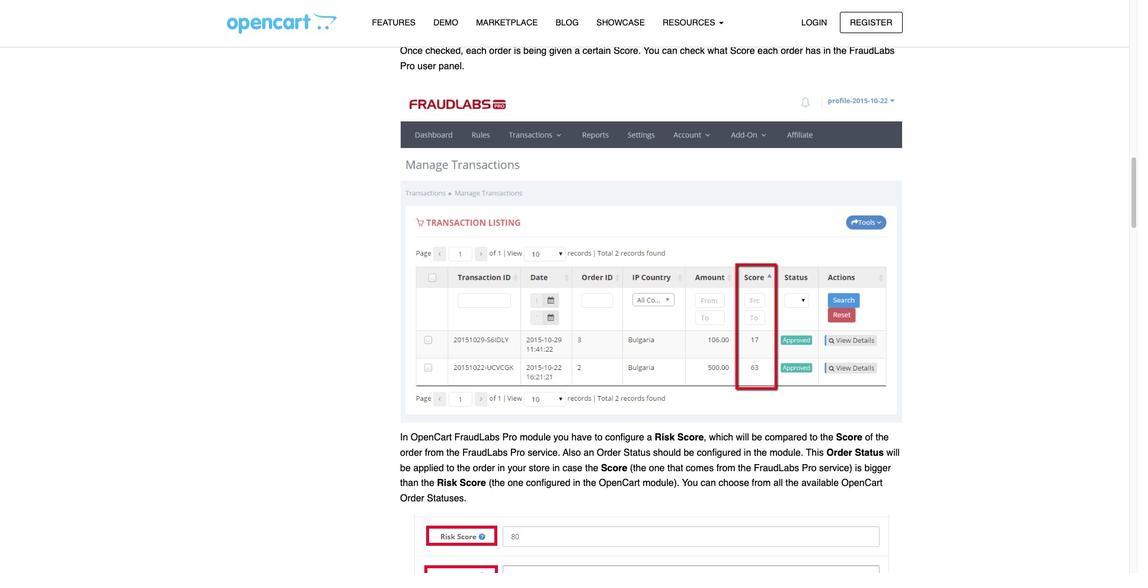 Task type: vqa. For each thing, say whether or not it's contained in the screenshot.
Free OpenCart Book image
no



Task type: locate. For each thing, give the bounding box(es) containing it.
score down configure
[[601, 463, 628, 474]]

pro inside (the one that comes from the fraudlabs pro service) is bigger than the
[[802, 463, 817, 474]]

1 horizontal spatial (the
[[630, 463, 647, 474]]

fraudlabs up all
[[754, 463, 799, 474]]

2 vertical spatial risk
[[437, 479, 457, 489]]

0 vertical spatial risk score
[[400, 20, 474, 36]]

1 horizontal spatial you
[[682, 479, 698, 489]]

once
[[400, 46, 423, 57]]

one down your
[[508, 479, 524, 489]]

to right have
[[595, 433, 603, 444]]

comes
[[686, 463, 714, 474]]

fraudlabs
[[850, 46, 895, 57], [455, 433, 500, 444], [462, 448, 508, 459], [754, 463, 799, 474]]

risk up should
[[655, 433, 675, 444]]

pro down once at the left of page
[[400, 61, 415, 72]]

to
[[595, 433, 603, 444], [810, 433, 818, 444], [447, 463, 455, 474]]

from inside (the one that comes from the fraudlabs pro service) is bigger than the
[[717, 463, 736, 474]]

features
[[372, 18, 416, 27]]

is left being
[[514, 46, 521, 57]]

a inside once checked, each order is being given a certain score. you can check what score each order has in the fraudlabs pro user panel.
[[575, 46, 580, 57]]

once checked, each order is being given a certain score. you can check what score each order has in the fraudlabs pro user panel.
[[400, 46, 895, 72]]

1 vertical spatial one
[[508, 479, 524, 489]]

in
[[400, 433, 408, 444]]

panel.
[[439, 61, 465, 72]]

to right applied
[[447, 463, 455, 474]]

is down order status
[[855, 463, 862, 474]]

from up applied
[[425, 448, 444, 459]]

0 horizontal spatial will
[[736, 433, 749, 444]]

0 vertical spatial be
[[752, 433, 763, 444]]

1 vertical spatial will
[[887, 448, 900, 459]]

you right score.
[[644, 46, 660, 57]]

marketplace
[[476, 18, 538, 27]]

service)
[[819, 463, 853, 474]]

fraudlabspro risk score image
[[410, 515, 893, 574]]

order down than
[[400, 494, 424, 504]]

0 horizontal spatial a
[[575, 46, 580, 57]]

1 each from the left
[[466, 46, 487, 57]]

risk
[[400, 20, 430, 36], [655, 433, 675, 444], [437, 479, 457, 489]]

2 vertical spatial be
[[400, 463, 411, 474]]

opencart
[[411, 433, 452, 444], [599, 479, 640, 489], [842, 479, 883, 489]]

you down comes
[[682, 479, 698, 489]]

(the one configured in the opencart module). you can choose from all the available opencart order statuses.
[[400, 479, 883, 504]]

1 vertical spatial (the
[[489, 479, 505, 489]]

the inside once checked, each order is being given a certain score. you can check what score each order has in the fraudlabs pro user panel.
[[834, 46, 847, 57]]

in up choose
[[744, 448, 751, 459]]

one up module).
[[649, 463, 665, 474]]

one
[[649, 463, 665, 474], [508, 479, 524, 489]]

order status
[[827, 448, 884, 459]]

0 horizontal spatial you
[[644, 46, 660, 57]]

configured
[[697, 448, 741, 459], [526, 479, 571, 489]]

risk up statuses.
[[437, 479, 457, 489]]

in inside the 'of the order from the fraudlabs pro service. also an order status should be configured in the module. this'
[[744, 448, 751, 459]]

2 horizontal spatial risk
[[655, 433, 675, 444]]

pro up your
[[510, 448, 525, 459]]

score right what
[[730, 46, 755, 57]]

of
[[865, 433, 873, 444]]

1 horizontal spatial be
[[684, 448, 694, 459]]

configured inside the 'of the order from the fraudlabs pro service. also an order status should be configured in the module. this'
[[697, 448, 741, 459]]

0 horizontal spatial from
[[425, 448, 444, 459]]

should
[[653, 448, 681, 459]]

from left all
[[752, 479, 771, 489]]

1 vertical spatial risk
[[655, 433, 675, 444]]

you
[[554, 433, 569, 444]]

pro
[[400, 61, 415, 72], [503, 433, 517, 444], [510, 448, 525, 459], [802, 463, 817, 474]]

each
[[466, 46, 487, 57], [758, 46, 778, 57]]

opencart down bigger
[[842, 479, 883, 489]]

risk score up checked,
[[400, 20, 474, 36]]

1 horizontal spatial a
[[647, 433, 652, 444]]

0 vertical spatial from
[[425, 448, 444, 459]]

than
[[400, 479, 419, 489]]

resources link
[[654, 12, 733, 33]]

will right which
[[736, 433, 749, 444]]

all
[[774, 479, 783, 489]]

order down in
[[400, 448, 422, 459]]

score
[[434, 20, 474, 36], [730, 46, 755, 57], [678, 433, 704, 444], [836, 433, 863, 444], [601, 463, 628, 474], [460, 479, 486, 489]]

will up bigger
[[887, 448, 900, 459]]

(the inside (the one that comes from the fraudlabs pro service) is bigger than the
[[630, 463, 647, 474]]

be up than
[[400, 463, 411, 474]]

2 status from the left
[[855, 448, 884, 459]]

1 horizontal spatial one
[[649, 463, 665, 474]]

module
[[520, 433, 551, 444]]

a up will be applied to the order in your store in case the at the bottom of the page
[[647, 433, 652, 444]]

(the
[[630, 463, 647, 474], [489, 479, 505, 489]]

can down comes
[[701, 479, 716, 489]]

0 vertical spatial risk
[[400, 20, 430, 36]]

in right has
[[824, 46, 831, 57]]

each left has
[[758, 46, 778, 57]]

order
[[489, 46, 512, 57], [781, 46, 803, 57], [400, 448, 422, 459], [473, 463, 495, 474]]

1 horizontal spatial each
[[758, 46, 778, 57]]

an
[[584, 448, 594, 459]]

risk score up statuses.
[[437, 479, 486, 489]]

0 vertical spatial you
[[644, 46, 660, 57]]

will inside will be applied to the order in your store in case the
[[887, 448, 900, 459]]

0 vertical spatial is
[[514, 46, 521, 57]]

configured down store
[[526, 479, 571, 489]]

opencart right in
[[411, 433, 452, 444]]

0 vertical spatial one
[[649, 463, 665, 474]]

1 horizontal spatial is
[[855, 463, 862, 474]]

status inside the 'of the order from the fraudlabs pro service. also an order status should be configured in the module. this'
[[624, 448, 651, 459]]

0 horizontal spatial be
[[400, 463, 411, 474]]

0 horizontal spatial can
[[662, 46, 678, 57]]

to up this
[[810, 433, 818, 444]]

be
[[752, 433, 763, 444], [684, 448, 694, 459], [400, 463, 411, 474]]

can
[[662, 46, 678, 57], [701, 479, 716, 489]]

a right given
[[575, 46, 580, 57]]

you inside once checked, each order is being given a certain score. you can check what score each order has in the fraudlabs pro user panel.
[[644, 46, 660, 57]]

0 vertical spatial will
[[736, 433, 749, 444]]

certain
[[583, 46, 611, 57]]

0 horizontal spatial status
[[624, 448, 651, 459]]

0 vertical spatial configured
[[697, 448, 741, 459]]

1 horizontal spatial configured
[[697, 448, 741, 459]]

from up choose
[[717, 463, 736, 474]]

2 horizontal spatial opencart
[[842, 479, 883, 489]]

module).
[[643, 479, 680, 489]]

0 horizontal spatial to
[[447, 463, 455, 474]]

0 horizontal spatial one
[[508, 479, 524, 489]]

1 horizontal spatial order
[[597, 448, 621, 459]]

one inside (the one configured in the opencart module). you can choose from all the available opencart order statuses.
[[508, 479, 524, 489]]

from inside the 'of the order from the fraudlabs pro service. also an order status should be configured in the module. this'
[[425, 448, 444, 459]]

from
[[425, 448, 444, 459], [717, 463, 736, 474], [752, 479, 771, 489]]

(the for that
[[630, 463, 647, 474]]

check
[[680, 46, 705, 57]]

status
[[624, 448, 651, 459], [855, 448, 884, 459]]

(the for configured
[[489, 479, 505, 489]]

will
[[736, 433, 749, 444], [887, 448, 900, 459]]

0 horizontal spatial configured
[[526, 479, 571, 489]]

given
[[549, 46, 572, 57]]

opencart down will be applied to the order in your store in case the at the bottom of the page
[[599, 479, 640, 489]]

service.
[[528, 448, 561, 459]]

fraudlabs down register link
[[850, 46, 895, 57]]

0 vertical spatial a
[[575, 46, 580, 57]]

score up should
[[678, 433, 704, 444]]

be up comes
[[684, 448, 694, 459]]

1 vertical spatial configured
[[526, 479, 571, 489]]

status down of
[[855, 448, 884, 459]]

2 vertical spatial from
[[752, 479, 771, 489]]

fraudlabs left service.
[[462, 448, 508, 459]]

the
[[834, 46, 847, 57], [821, 433, 834, 444], [876, 433, 889, 444], [447, 448, 460, 459], [754, 448, 767, 459], [457, 463, 470, 474], [585, 463, 599, 474], [738, 463, 751, 474], [421, 479, 435, 489], [583, 479, 596, 489], [786, 479, 799, 489]]

case
[[563, 463, 583, 474]]

(the one that comes from the fraudlabs pro service) is bigger than the
[[400, 463, 891, 489]]

is
[[514, 46, 521, 57], [855, 463, 862, 474]]

be left 'compared'
[[752, 433, 763, 444]]

in down case
[[573, 479, 581, 489]]

status down in opencart fraudlabs pro module you have to configure a risk score , which will be compared to the score
[[624, 448, 651, 459]]

also
[[563, 448, 581, 459]]

a
[[575, 46, 580, 57], [647, 433, 652, 444]]

order right an
[[597, 448, 621, 459]]

pro inside the 'of the order from the fraudlabs pro service. also an order status should be configured in the module. this'
[[510, 448, 525, 459]]

pro down this
[[802, 463, 817, 474]]

can left check
[[662, 46, 678, 57]]

order
[[597, 448, 621, 459], [827, 448, 853, 459], [400, 494, 424, 504]]

what
[[708, 46, 728, 57]]

of the order from the fraudlabs pro service. also an order status should be configured in the module. this
[[400, 433, 889, 459]]

in left case
[[553, 463, 560, 474]]

is inside (the one that comes from the fraudlabs pro service) is bigger than the
[[855, 463, 862, 474]]

1 vertical spatial from
[[717, 463, 736, 474]]

order up service)
[[827, 448, 853, 459]]

0 horizontal spatial order
[[400, 494, 424, 504]]

each right checked,
[[466, 46, 487, 57]]

in
[[824, 46, 831, 57], [744, 448, 751, 459], [498, 463, 505, 474], [553, 463, 560, 474], [573, 479, 581, 489]]

bigger
[[865, 463, 891, 474]]

blog
[[556, 18, 579, 27]]

1 vertical spatial you
[[682, 479, 698, 489]]

checked,
[[426, 46, 464, 57]]

1 vertical spatial can
[[701, 479, 716, 489]]

1 status from the left
[[624, 448, 651, 459]]

order left your
[[473, 463, 495, 474]]

0 horizontal spatial each
[[466, 46, 487, 57]]

0 horizontal spatial is
[[514, 46, 521, 57]]

1 horizontal spatial status
[[855, 448, 884, 459]]

applied
[[413, 463, 444, 474]]

2 horizontal spatial from
[[752, 479, 771, 489]]

0 horizontal spatial (the
[[489, 479, 505, 489]]

0 vertical spatial (the
[[630, 463, 647, 474]]

risk up once at the left of page
[[400, 20, 430, 36]]

1 vertical spatial be
[[684, 448, 694, 459]]

2 each from the left
[[758, 46, 778, 57]]

you
[[644, 46, 660, 57], [682, 479, 698, 489]]

risk score
[[400, 20, 474, 36], [437, 479, 486, 489]]

1 vertical spatial is
[[855, 463, 862, 474]]

configured down which
[[697, 448, 741, 459]]

this
[[806, 448, 824, 459]]

one inside (the one that comes from the fraudlabs pro service) is bigger than the
[[649, 463, 665, 474]]

1 horizontal spatial from
[[717, 463, 736, 474]]

0 vertical spatial can
[[662, 46, 678, 57]]

1 horizontal spatial will
[[887, 448, 900, 459]]

user
[[418, 61, 436, 72]]

be inside the 'of the order from the fraudlabs pro service. also an order status should be configured in the module. this'
[[684, 448, 694, 459]]

(the inside (the one configured in the opencart module). you can choose from all the available opencart order statuses.
[[489, 479, 505, 489]]

1 horizontal spatial can
[[701, 479, 716, 489]]

configured inside (the one configured in the opencart module). you can choose from all the available opencart order statuses.
[[526, 479, 571, 489]]

1 vertical spatial a
[[647, 433, 652, 444]]



Task type: describe. For each thing, give the bounding box(es) containing it.
one for that
[[649, 463, 665, 474]]

fraudlabs left module
[[455, 433, 500, 444]]

being
[[524, 46, 547, 57]]

1 horizontal spatial opencart
[[599, 479, 640, 489]]

order inside will be applied to the order in your store in case the
[[473, 463, 495, 474]]

demo link
[[425, 12, 467, 33]]

order down marketplace link
[[489, 46, 512, 57]]

module.
[[770, 448, 804, 459]]

is inside once checked, each order is being given a certain score. you can check what score each order has in the fraudlabs pro user panel.
[[514, 46, 521, 57]]

in inside once checked, each order is being given a certain score. you can check what score each order has in the fraudlabs pro user panel.
[[824, 46, 831, 57]]

in opencart fraudlabs pro module you have to configure a risk score , which will be compared to the score
[[400, 433, 863, 444]]

in inside (the one configured in the opencart module). you can choose from all the available opencart order statuses.
[[573, 479, 581, 489]]

fraudlabspro user panel image
[[400, 82, 903, 424]]

can inside (the one configured in the opencart module). you can choose from all the available opencart order statuses.
[[701, 479, 716, 489]]

2 horizontal spatial order
[[827, 448, 853, 459]]

demo
[[434, 18, 458, 27]]

order inside (the one configured in the opencart module). you can choose from all the available opencart order statuses.
[[400, 494, 424, 504]]

register
[[850, 17, 893, 27]]

order inside the 'of the order from the fraudlabs pro service. also an order status should be configured in the module. this'
[[597, 448, 621, 459]]

login
[[802, 17, 827, 27]]

score.
[[614, 46, 641, 57]]

1 horizontal spatial to
[[595, 433, 603, 444]]

score inside once checked, each order is being given a certain score. you can check what score each order has in the fraudlabs pro user panel.
[[730, 46, 755, 57]]

login link
[[792, 12, 838, 33]]

will be applied to the order in your store in case the
[[400, 448, 900, 474]]

marketplace link
[[467, 12, 547, 33]]

be inside will be applied to the order in your store in case the
[[400, 463, 411, 474]]

available
[[802, 479, 839, 489]]

which
[[709, 433, 734, 444]]

features link
[[363, 12, 425, 33]]

blog link
[[547, 12, 588, 33]]

0 horizontal spatial risk
[[400, 20, 430, 36]]

0 horizontal spatial opencart
[[411, 433, 452, 444]]

1 vertical spatial risk score
[[437, 479, 486, 489]]

that
[[668, 463, 683, 474]]

choose
[[719, 479, 749, 489]]

,
[[704, 433, 707, 444]]

opencart - open source shopping cart solution image
[[227, 12, 336, 34]]

order inside the 'of the order from the fraudlabs pro service. also an order status should be configured in the module. this'
[[400, 448, 422, 459]]

register link
[[840, 12, 903, 33]]

fraudlabs inside the 'of the order from the fraudlabs pro service. also an order status should be configured in the module. this'
[[462, 448, 508, 459]]

2 horizontal spatial be
[[752, 433, 763, 444]]

pro left module
[[503, 433, 517, 444]]

one for configured
[[508, 479, 524, 489]]

showcase link
[[588, 12, 654, 33]]

score up checked,
[[434, 20, 474, 36]]

statuses.
[[427, 494, 467, 504]]

can inside once checked, each order is being given a certain score. you can check what score each order has in the fraudlabs pro user panel.
[[662, 46, 678, 57]]

pro inside once checked, each order is being given a certain score. you can check what score each order has in the fraudlabs pro user panel.
[[400, 61, 415, 72]]

score up statuses.
[[460, 479, 486, 489]]

order left has
[[781, 46, 803, 57]]

has
[[806, 46, 821, 57]]

compared
[[765, 433, 807, 444]]

fraudlabs inside once checked, each order is being given a certain score. you can check what score each order has in the fraudlabs pro user panel.
[[850, 46, 895, 57]]

2 horizontal spatial to
[[810, 433, 818, 444]]

1 horizontal spatial risk
[[437, 479, 457, 489]]

to inside will be applied to the order in your store in case the
[[447, 463, 455, 474]]

in left your
[[498, 463, 505, 474]]

your
[[508, 463, 526, 474]]

fraudlabs inside (the one that comes from the fraudlabs pro service) is bigger than the
[[754, 463, 799, 474]]

store
[[529, 463, 550, 474]]

from inside (the one configured in the opencart module). you can choose from all the available opencart order statuses.
[[752, 479, 771, 489]]

have
[[572, 433, 592, 444]]

resources
[[663, 18, 718, 27]]

you inside (the one configured in the opencart module). you can choose from all the available opencart order statuses.
[[682, 479, 698, 489]]

score up order status
[[836, 433, 863, 444]]

showcase
[[597, 18, 645, 27]]

configure
[[605, 433, 644, 444]]



